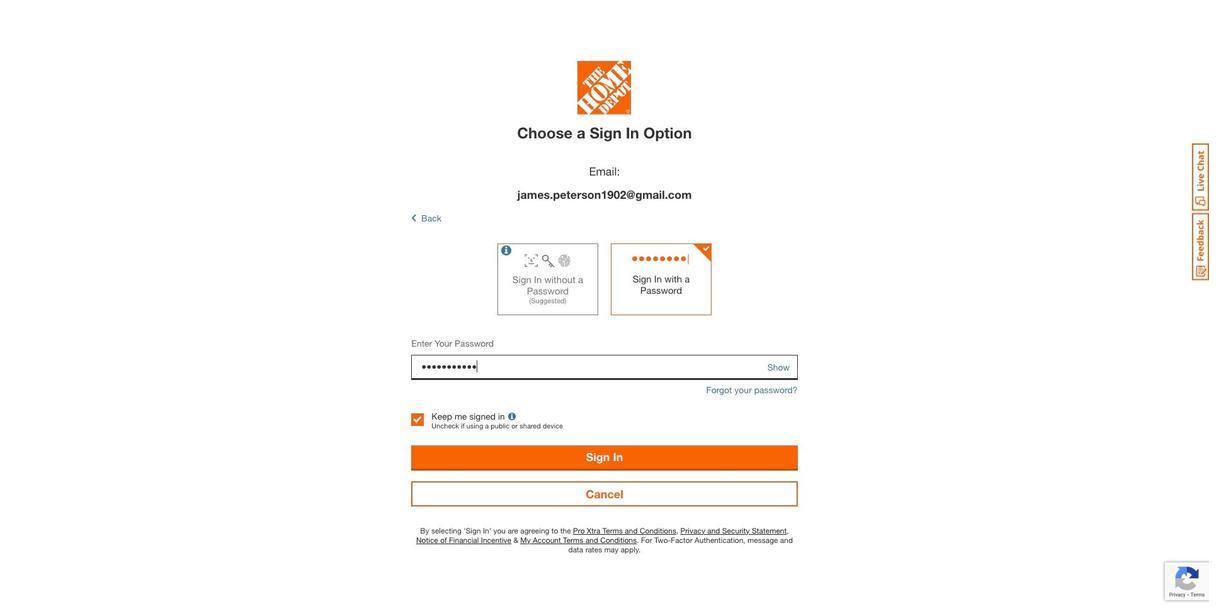 Task type: describe. For each thing, give the bounding box(es) containing it.
feedback link image
[[1192, 213, 1210, 281]]

live chat image
[[1192, 144, 1210, 211]]

thd logo image
[[578, 61, 632, 118]]

back arrow image
[[412, 213, 417, 223]]



Task type: locate. For each thing, give the bounding box(es) containing it.
None password field
[[412, 355, 798, 380]]



Task type: vqa. For each thing, say whether or not it's contained in the screenshot.
"back arrow" "icon"
yes



